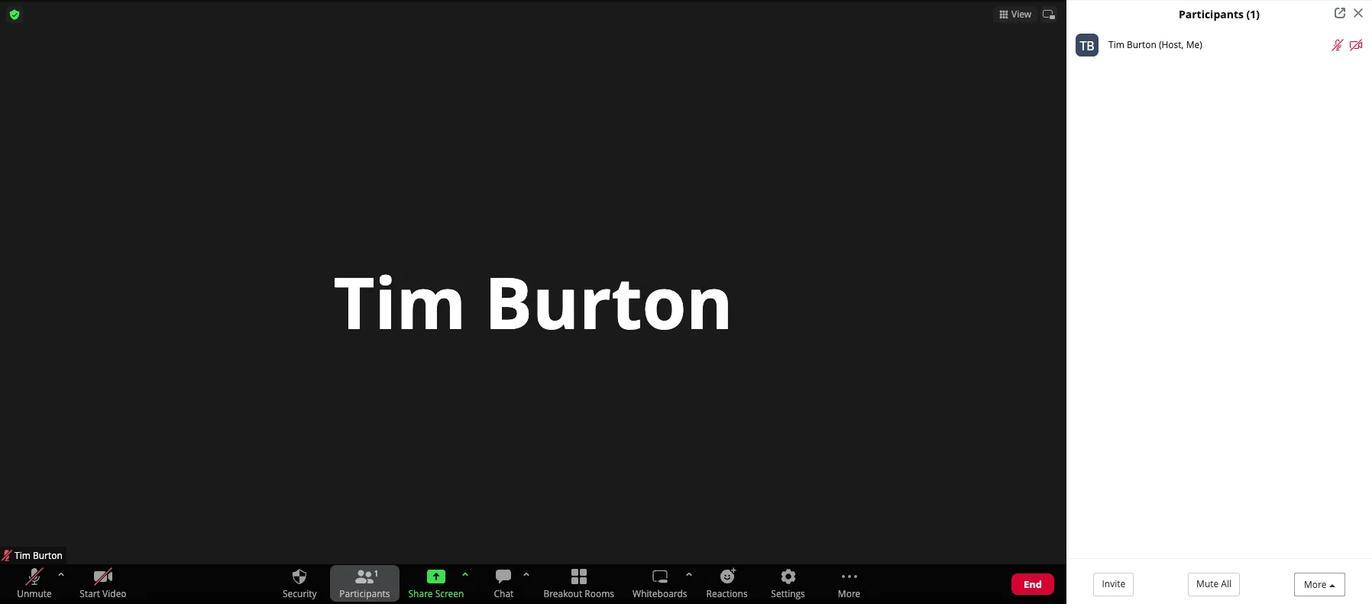 Task type: vqa. For each thing, say whether or not it's contained in the screenshot.
Need
no



Task type: locate. For each thing, give the bounding box(es) containing it.
profile contact image
[[738, 6, 750, 19]]

tb
[[1346, 12, 1362, 27]]

whiteboard small image
[[795, 6, 807, 19]]

video on image
[[680, 6, 693, 19], [680, 6, 693, 19]]

in meeting image
[[1361, 5, 1368, 13], [1361, 5, 1368, 13]]

home small image
[[566, 6, 578, 19]]

team chat image
[[623, 6, 635, 19], [623, 6, 635, 19]]

tab list
[[543, 0, 830, 39]]

⌘f
[[289, 13, 306, 26]]

whiteboard small image
[[795, 6, 807, 19]]

home small image
[[566, 6, 578, 19]]



Task type: describe. For each thing, give the bounding box(es) containing it.
profile contact image
[[738, 6, 750, 19]]

search
[[226, 13, 261, 26]]



